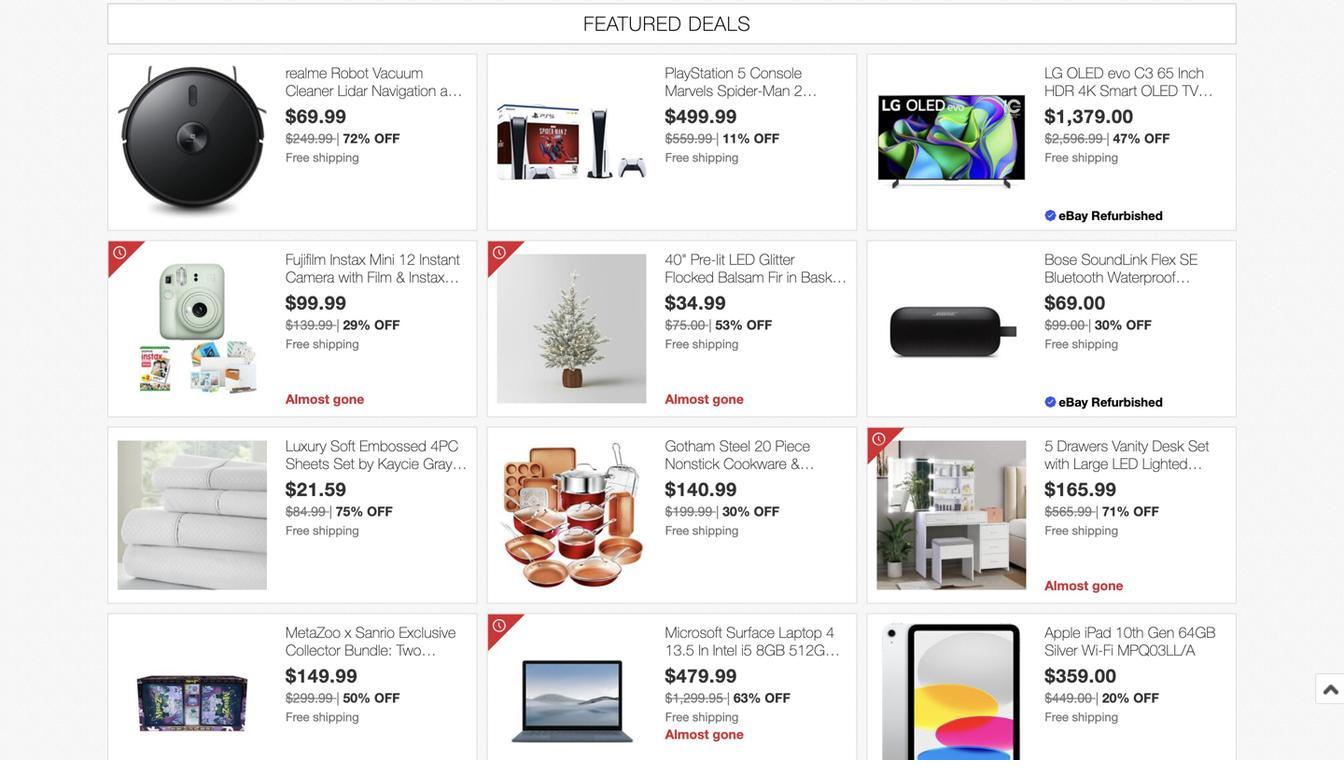 Task type: describe. For each thing, give the bounding box(es) containing it.
nonstick
[[665, 455, 720, 473]]

$99.00
[[1045, 318, 1085, 333]]

free for $34.99
[[665, 337, 689, 352]]

robot
[[331, 64, 369, 82]]

featured
[[584, 12, 682, 35]]

and
[[440, 82, 464, 99]]

free for $1,379.00
[[1045, 151, 1069, 165]]

intel
[[713, 642, 737, 660]]

luxury soft embossed 4pc sheets set by kaycie gray so soft collection link
[[286, 437, 467, 491]]

cookware
[[724, 455, 787, 473]]

512gb
[[789, 642, 835, 660]]

set inside gotham steel 20 piece nonstick cookware & bakeware set - 3 available colors
[[731, 473, 752, 491]]

two
[[397, 642, 421, 660]]

playstation 5 console marvels spider-man 2 bundle
[[665, 64, 803, 117]]

for
[[1084, 473, 1100, 491]]

4pc
[[431, 437, 458, 455]]

off for $21.59
[[367, 504, 393, 520]]

playstation 5 console marvels spider-man 2 bundle link
[[665, 64, 847, 117]]

shipping inside apple ipad 10th gen 64gb silver wi-fi mpq03ll/a $359.00 $449.00 | 20% off free shipping
[[1072, 711, 1119, 725]]

camera
[[286, 268, 334, 286]]

free for $21.59
[[286, 524, 310, 538]]

almost for $99.99
[[286, 392, 329, 407]]

ssd
[[665, 660, 694, 678]]

$165.99
[[1045, 479, 1117, 501]]

8gb
[[756, 642, 785, 660]]

set inside 'luxury soft embossed 4pc sheets set by kaycie gray so soft collection'
[[334, 455, 355, 473]]

65
[[1158, 64, 1174, 82]]

0 vertical spatial soft
[[331, 437, 355, 455]]

i5
[[741, 642, 752, 660]]

with inside 5 drawers vanity desk set with large led lighted mirror for bedroom makeup dress
[[1045, 455, 1070, 473]]

available
[[778, 473, 831, 491]]

$69.00 $99.00 | 30% off free shipping
[[1045, 292, 1152, 352]]

microsoft
[[665, 624, 722, 642]]

lit
[[716, 251, 725, 268]]

| for $140.99
[[716, 504, 719, 520]]

$449.00
[[1045, 691, 1092, 707]]

hdr
[[1045, 82, 1074, 99]]

smart
[[1100, 82, 1137, 99]]

30% for $69.00
[[1095, 318, 1123, 333]]

bakeware
[[665, 473, 726, 491]]

off for $165.99
[[1134, 504, 1159, 520]]

ebay for $1,379.00
[[1059, 208, 1088, 223]]

5 drawers vanity desk set with large led lighted mirror for bedroom makeup dress
[[1045, 437, 1216, 509]]

$140.99 $199.99 | 30% off free shipping
[[665, 479, 780, 538]]

11%
[[723, 131, 750, 146]]

set inside 5 drawers vanity desk set with large led lighted mirror for bedroom makeup dress
[[1188, 437, 1210, 455]]

free for $99.99
[[286, 337, 310, 352]]

inch
[[1179, 64, 1204, 82]]

ebay refurbished for $69.00
[[1059, 395, 1163, 410]]

technology
[[344, 100, 415, 117]]

off for $140.99
[[754, 504, 780, 520]]

shipping for $479.99
[[693, 711, 739, 725]]

mapping
[[286, 100, 340, 117]]

ebay refurbished for $1,379.00
[[1059, 208, 1163, 223]]

instant
[[420, 251, 460, 268]]

29%
[[343, 318, 371, 333]]

shipping for $165.99
[[1072, 524, 1119, 538]]

shipping for $21.59
[[313, 524, 359, 538]]

apple ipad 10th gen 64gb silver wi-fi mpq03ll/a link
[[1045, 624, 1227, 660]]

colors
[[665, 491, 706, 509]]

shipping for $69.99
[[313, 151, 359, 165]]

| inside apple ipad 10th gen 64gb silver wi-fi mpq03ll/a $359.00 $449.00 | 20% off free shipping
[[1096, 691, 1099, 707]]

soundlink
[[1082, 251, 1147, 268]]

steel
[[720, 437, 751, 455]]

| for $69.00
[[1089, 318, 1092, 333]]

gotham steel 20 piece nonstick cookware & bakeware set - 3 available colors link
[[665, 437, 847, 509]]

metazoo x sanrio exclusive collector bundle: two boosters, promos + accessories
[[286, 624, 456, 695]]

$34.99
[[665, 292, 726, 314]]

free for $149.99
[[286, 711, 310, 725]]

balsam
[[718, 268, 764, 286]]

new
[[286, 118, 314, 135]]

x
[[345, 624, 351, 642]]

marvels
[[665, 82, 713, 99]]

certified inside bose soundlink flex se bluetooth waterproof speaker, certified refurbished
[[1104, 286, 1155, 304]]

almost inside $479.99 $1,299.95 | 63% off free shipping almost gone
[[665, 728, 709, 743]]

pre-
[[691, 251, 716, 268]]

free for $479.99
[[665, 711, 689, 725]]

spider-
[[718, 82, 763, 99]]

refurbished inside microsoft surface laptop 4 13.5 in intel i5 8gb 512gb ssd  certified refurbished
[[754, 660, 828, 678]]

ipad
[[1085, 624, 1112, 642]]

ebay for $69.00
[[1059, 395, 1088, 410]]

lighted
[[1143, 455, 1188, 473]]

man
[[763, 82, 790, 99]]

mirror
[[1045, 473, 1080, 491]]

off for $69.99
[[374, 131, 400, 146]]

$199.99
[[665, 504, 713, 520]]

bundle:
[[345, 642, 392, 660]]

10th
[[1116, 624, 1144, 642]]

$359.00
[[1045, 665, 1117, 688]]

bose soundlink flex se bluetooth waterproof speaker, certified refurbished link
[[1045, 251, 1227, 322]]

playstation
[[665, 64, 734, 82]]

4
[[826, 624, 835, 642]]

off for $499.99
[[754, 131, 780, 146]]

brand
[[419, 100, 456, 117]]

| for $21.59
[[329, 504, 332, 520]]

metazoo
[[286, 624, 341, 642]]

off for $34.99
[[747, 318, 772, 333]]

lg oled evo c3 65 inch hdr 4k smart oled tv (2023) oled65c3pua link
[[1045, 64, 1227, 117]]

0 horizontal spatial oled
[[1067, 64, 1104, 82]]

flex
[[1152, 251, 1176, 268]]

4k
[[1079, 82, 1096, 99]]

40"
[[665, 251, 687, 268]]

5 inside 5 drawers vanity desk set with large led lighted mirror for bedroom makeup dress
[[1045, 437, 1053, 455]]

almost for $34.99
[[665, 392, 709, 407]]

embossed
[[360, 437, 427, 455]]

sanrio
[[356, 624, 395, 642]]

apple
[[1045, 624, 1081, 642]]

lidar
[[338, 82, 368, 99]]

$21.59 $84.99 | 75% off free shipping
[[286, 479, 393, 538]]

shipping for $69.00
[[1072, 337, 1119, 352]]

fujifilm instax mini 12 instant camera with film & instax creator kit (mint)
[[286, 251, 460, 304]]

| for $479.99
[[727, 691, 730, 707]]

& inside gotham steel 20 piece nonstick cookware & bakeware set - 3 available colors
[[791, 455, 800, 473]]

5 inside the playstation 5 console marvels spider-man 2 bundle
[[738, 64, 746, 82]]

vanity
[[1113, 437, 1148, 455]]



Task type: vqa. For each thing, say whether or not it's contained in the screenshot.
$140.99's off
yes



Task type: locate. For each thing, give the bounding box(es) containing it.
| left 11% at the right top
[[716, 131, 719, 146]]

luxury
[[286, 437, 326, 455]]

2 ebay refurbished from the top
[[1059, 395, 1163, 410]]

free
[[286, 151, 310, 165], [665, 151, 689, 165], [1045, 151, 1069, 165], [286, 337, 310, 352], [665, 337, 689, 352], [1045, 337, 1069, 352], [286, 524, 310, 538], [665, 524, 689, 538], [1045, 524, 1069, 538], [286, 711, 310, 725], [665, 711, 689, 725], [1045, 711, 1069, 725]]

12
[[399, 251, 415, 268]]

off inside $69.00 $99.00 | 30% off free shipping
[[1126, 318, 1152, 333]]

mini inside 40" pre-lit led glitter flocked balsam fir in basket mini artificial christmas
[[665, 286, 690, 304]]

free inside $99.99 $139.99 | 29% off free shipping
[[286, 337, 310, 352]]

almost gone up gotham
[[665, 392, 744, 407]]

5 left drawers
[[1045, 437, 1053, 455]]

off for $99.99
[[374, 318, 400, 333]]

1 vertical spatial mini
[[665, 286, 690, 304]]

shipping for $1,379.00
[[1072, 151, 1119, 165]]

free down the $2,596.99
[[1045, 151, 1069, 165]]

off inside $21.59 $84.99 | 75% off free shipping
[[367, 504, 393, 520]]

with up the kit
[[339, 268, 363, 286]]

$499.99
[[665, 105, 737, 128]]

off right 20%
[[1134, 691, 1159, 707]]

shipping inside $99.99 $139.99 | 29% off free shipping
[[313, 337, 359, 352]]

ebay refurbished up soundlink
[[1059, 208, 1163, 223]]

free down $559.99
[[665, 151, 689, 165]]

deals
[[689, 12, 751, 35]]

lg oled evo c3 65 inch hdr 4k smart oled tv (2023) oled65c3pua
[[1045, 64, 1204, 117]]

refurbished up vanity
[[1092, 395, 1163, 410]]

1 ebay refurbished from the top
[[1059, 208, 1163, 223]]

1 horizontal spatial &
[[791, 455, 800, 473]]

led inside 40" pre-lit led glitter flocked balsam fir in basket mini artificial christmas
[[729, 251, 755, 268]]

shipping down $199.99
[[693, 524, 739, 538]]

$149.99
[[286, 665, 358, 688]]

0 horizontal spatial set
[[334, 455, 355, 473]]

wi-
[[1082, 642, 1104, 660]]

mini up film on the left top of page
[[370, 251, 395, 268]]

free for $69.99
[[286, 151, 310, 165]]

almost gone for $165.99
[[1045, 578, 1124, 594]]

soft down sheets
[[307, 473, 332, 491]]

free down the $139.99
[[286, 337, 310, 352]]

refurbished down 8gb
[[754, 660, 828, 678]]

silver
[[1045, 642, 1078, 660]]

0 vertical spatial ebay
[[1059, 208, 1088, 223]]

shipping down 11% at the right top
[[693, 151, 739, 165]]

5 up 'spider-' on the right of page
[[738, 64, 746, 82]]

1 vertical spatial led
[[1113, 455, 1138, 473]]

1 vertical spatial soft
[[307, 473, 332, 491]]

almost gone up luxury
[[286, 392, 364, 407]]

oled up 4k
[[1067, 64, 1104, 82]]

off
[[374, 131, 400, 146], [754, 131, 780, 146], [1145, 131, 1170, 146], [374, 318, 400, 333], [747, 318, 772, 333], [1126, 318, 1152, 333], [367, 504, 393, 520], [754, 504, 780, 520], [1134, 504, 1159, 520], [374, 691, 400, 707], [765, 691, 791, 707], [1134, 691, 1159, 707]]

sheets
[[286, 455, 329, 473]]

off right 29%
[[374, 318, 400, 333]]

1 ebay from the top
[[1059, 208, 1088, 223]]

1 vertical spatial with
[[1045, 455, 1070, 473]]

almost gone for $99.99
[[286, 392, 364, 407]]

1 vertical spatial 30%
[[723, 504, 750, 520]]

free down the $449.00
[[1045, 711, 1069, 725]]

bluetooth
[[1045, 268, 1104, 286]]

free for $69.00
[[1045, 337, 1069, 352]]

shipping down 50%
[[313, 711, 359, 725]]

kit
[[335, 286, 351, 304]]

off right 75%
[[367, 504, 393, 520]]

+
[[400, 660, 409, 678]]

| for $165.99
[[1096, 504, 1099, 520]]

mini inside fujifilm instax mini 12 instant camera with film & instax creator kit (mint)
[[370, 251, 395, 268]]

ebay refurbished
[[1059, 208, 1163, 223], [1059, 395, 1163, 410]]

$249.99
[[286, 131, 333, 146]]

featured deals
[[584, 12, 751, 35]]

surface
[[727, 624, 775, 642]]

1 horizontal spatial 5
[[1045, 437, 1053, 455]]

| inside $34.99 $75.00 | 53% off free shipping
[[709, 318, 712, 333]]

3
[[765, 473, 774, 491]]

free inside $1,379.00 $2,596.99 | 47% off free shipping
[[1045, 151, 1069, 165]]

led down vanity
[[1113, 455, 1138, 473]]

piece
[[776, 437, 810, 455]]

47%
[[1113, 131, 1141, 146]]

free down $75.00
[[665, 337, 689, 352]]

1 horizontal spatial mini
[[665, 286, 690, 304]]

2 ebay from the top
[[1059, 395, 1088, 410]]

40" pre-lit led glitter flocked balsam fir in basket mini artificial christmas link
[[665, 251, 847, 304]]

oled down 65
[[1142, 82, 1178, 99]]

off for $69.00
[[1126, 318, 1152, 333]]

gone for $34.99
[[713, 392, 744, 407]]

creator
[[286, 286, 331, 304]]

off inside the $69.99 $249.99 | 72% off free shipping
[[374, 131, 400, 146]]

| left 47% on the right of page
[[1107, 131, 1110, 146]]

set left the 'by'
[[334, 455, 355, 473]]

shipping down 71%
[[1072, 524, 1119, 538]]

fujifilm
[[286, 251, 326, 268]]

fir
[[768, 268, 783, 286]]

$21.59
[[286, 479, 347, 501]]

gone up steel
[[713, 392, 744, 407]]

off inside $140.99 $199.99 | 30% off free shipping
[[754, 504, 780, 520]]

$149.99 $299.99 | 50% off free shipping
[[286, 665, 400, 725]]

off right 50%
[[374, 691, 400, 707]]

free down $249.99
[[286, 151, 310, 165]]

0 horizontal spatial 30%
[[723, 504, 750, 520]]

free down $99.00
[[1045, 337, 1069, 352]]

off for $479.99
[[765, 691, 791, 707]]

shipping for $99.99
[[313, 337, 359, 352]]

gotham
[[665, 437, 715, 455]]

free inside $69.00 $99.00 | 30% off free shipping
[[1045, 337, 1069, 352]]

basket
[[801, 268, 844, 286]]

almost for $165.99
[[1045, 578, 1089, 594]]

shipping inside the $69.99 $249.99 | 72% off free shipping
[[313, 151, 359, 165]]

free inside $499.99 $559.99 | 11% off free shipping
[[665, 151, 689, 165]]

bose
[[1045, 251, 1077, 268]]

$69.99 $249.99 | 72% off free shipping
[[286, 105, 400, 165]]

shipping for $149.99
[[313, 711, 359, 725]]

| for $149.99
[[337, 691, 339, 707]]

| down $140.99
[[716, 504, 719, 520]]

| inside $479.99 $1,299.95 | 63% off free shipping almost gone
[[727, 691, 730, 707]]

0 horizontal spatial led
[[729, 251, 755, 268]]

free inside $149.99 $299.99 | 50% off free shipping
[[286, 711, 310, 725]]

1 vertical spatial ebay
[[1059, 395, 1088, 410]]

shipping for $140.99
[[693, 524, 739, 538]]

off inside '$165.99 $565.99 | 71% off free shipping'
[[1134, 504, 1159, 520]]

gone up ipad
[[1092, 578, 1124, 594]]

shipping inside $499.99 $559.99 | 11% off free shipping
[[693, 151, 739, 165]]

shipping inside $149.99 $299.99 | 50% off free shipping
[[313, 711, 359, 725]]

| left 50%
[[337, 691, 339, 707]]

| for $34.99
[[709, 318, 712, 333]]

speaker,
[[1045, 286, 1100, 304]]

2 horizontal spatial almost gone
[[1045, 578, 1124, 594]]

set right 'desk'
[[1188, 437, 1210, 455]]

| right $99.00
[[1089, 318, 1092, 333]]

& inside fujifilm instax mini 12 instant camera with film & instax creator kit (mint)
[[396, 268, 405, 286]]

(mint)
[[355, 286, 389, 304]]

free inside $34.99 $75.00 | 53% off free shipping
[[665, 337, 689, 352]]

free inside $140.99 $199.99 | 30% off free shipping
[[665, 524, 689, 538]]

c3
[[1135, 64, 1154, 82]]

refurbished down speaker,
[[1045, 304, 1120, 322]]

led inside 5 drawers vanity desk set with large led lighted mirror for bedroom makeup dress
[[1113, 455, 1138, 473]]

| for $1,379.00
[[1107, 131, 1110, 146]]

so
[[286, 473, 303, 491]]

0 vertical spatial ebay refurbished
[[1059, 208, 1163, 223]]

free down $199.99
[[665, 524, 689, 538]]

$99.99
[[286, 292, 347, 314]]

shipping inside $479.99 $1,299.95 | 63% off free shipping almost gone
[[693, 711, 739, 725]]

| inside $21.59 $84.99 | 75% off free shipping
[[329, 504, 332, 520]]

free down $1,299.95
[[665, 711, 689, 725]]

53%
[[716, 318, 743, 333]]

gone up embossed
[[333, 392, 364, 407]]

free inside the $69.99 $249.99 | 72% off free shipping
[[286, 151, 310, 165]]

| inside the $69.99 $249.99 | 72% off free shipping
[[337, 131, 339, 146]]

free inside '$165.99 $565.99 | 71% off free shipping'
[[1045, 524, 1069, 538]]

mini down flocked
[[665, 286, 690, 304]]

&
[[396, 268, 405, 286], [791, 455, 800, 473]]

$1,299.95
[[665, 691, 724, 707]]

75%
[[336, 504, 363, 520]]

& down the 12
[[396, 268, 405, 286]]

cleaner
[[286, 82, 334, 99]]

free down $84.99
[[286, 524, 310, 538]]

instax up the kit
[[330, 251, 366, 268]]

apple ipad 10th gen 64gb silver wi-fi mpq03ll/a $359.00 $449.00 | 20% off free shipping
[[1045, 624, 1216, 725]]

free down $299.99
[[286, 711, 310, 725]]

tv
[[1183, 82, 1199, 99]]

0 horizontal spatial certified
[[698, 660, 749, 678]]

shipping inside '$165.99 $565.99 | 71% off free shipping'
[[1072, 524, 1119, 538]]

with up mirror
[[1045, 455, 1070, 473]]

off inside $499.99 $559.99 | 11% off free shipping
[[754, 131, 780, 146]]

off right 71%
[[1134, 504, 1159, 520]]

0 vertical spatial 30%
[[1095, 318, 1123, 333]]

$1,379.00
[[1045, 105, 1134, 128]]

| inside $99.99 $139.99 | 29% off free shipping
[[337, 318, 339, 333]]

boosters,
[[286, 660, 344, 678]]

1 horizontal spatial set
[[731, 473, 752, 491]]

gone down the 63%
[[713, 728, 744, 743]]

0 horizontal spatial almost gone
[[286, 392, 364, 407]]

certified inside microsoft surface laptop 4 13.5 in intel i5 8gb 512gb ssd  certified refurbished
[[698, 660, 749, 678]]

30% down "$69.00"
[[1095, 318, 1123, 333]]

laptop
[[779, 624, 822, 642]]

free down $565.99
[[1045, 524, 1069, 538]]

& down piece
[[791, 455, 800, 473]]

shipping inside $34.99 $75.00 | 53% off free shipping
[[693, 337, 739, 352]]

vacuum
[[373, 64, 423, 82]]

off down 3
[[754, 504, 780, 520]]

| for $99.99
[[337, 318, 339, 333]]

1 horizontal spatial with
[[1045, 455, 1070, 473]]

luxury soft embossed 4pc sheets set by kaycie gray so soft collection
[[286, 437, 458, 491]]

0 vertical spatial led
[[729, 251, 755, 268]]

off right 53%
[[747, 318, 772, 333]]

bedroom
[[1104, 473, 1161, 491]]

0 vertical spatial certified
[[1104, 286, 1155, 304]]

| left 29%
[[337, 318, 339, 333]]

$479.99
[[665, 665, 737, 688]]

off down "waterproof"
[[1126, 318, 1152, 333]]

off inside $1,379.00 $2,596.99 | 47% off free shipping
[[1145, 131, 1170, 146]]

1 vertical spatial ebay refurbished
[[1059, 395, 1163, 410]]

flocked
[[665, 268, 714, 286]]

shipping
[[313, 151, 359, 165], [693, 151, 739, 165], [1072, 151, 1119, 165], [313, 337, 359, 352], [693, 337, 739, 352], [1072, 337, 1119, 352], [313, 524, 359, 538], [693, 524, 739, 538], [1072, 524, 1119, 538], [313, 711, 359, 725], [693, 711, 739, 725], [1072, 711, 1119, 725]]

realme robot vacuum cleaner lidar navigation and mapping technology brand new link
[[286, 64, 467, 135]]

with
[[339, 268, 363, 286], [1045, 455, 1070, 473]]

1 horizontal spatial instax
[[409, 268, 445, 286]]

1 horizontal spatial oled
[[1142, 82, 1178, 99]]

| inside $69.00 $99.00 | 30% off free shipping
[[1089, 318, 1092, 333]]

bose soundlink flex se bluetooth waterproof speaker, certified refurbished
[[1045, 251, 1198, 322]]

shipping down 20%
[[1072, 711, 1119, 725]]

refurbished inside bose soundlink flex se bluetooth waterproof speaker, certified refurbished
[[1045, 304, 1120, 322]]

| left 53%
[[709, 318, 712, 333]]

| left 20%
[[1096, 691, 1099, 707]]

| inside $140.99 $199.99 | 30% off free shipping
[[716, 504, 719, 520]]

1 vertical spatial 5
[[1045, 437, 1053, 455]]

$140.99
[[665, 479, 737, 501]]

2
[[794, 82, 803, 99]]

almost up apple
[[1045, 578, 1089, 594]]

20
[[755, 437, 771, 455]]

| left 72%
[[337, 131, 339, 146]]

shipping inside $21.59 $84.99 | 75% off free shipping
[[313, 524, 359, 538]]

0 vertical spatial with
[[339, 268, 363, 286]]

free inside apple ipad 10th gen 64gb silver wi-fi mpq03ll/a $359.00 $449.00 | 20% off free shipping
[[1045, 711, 1069, 725]]

0 vertical spatial &
[[396, 268, 405, 286]]

0 vertical spatial 5
[[738, 64, 746, 82]]

off inside $34.99 $75.00 | 53% off free shipping
[[747, 318, 772, 333]]

film
[[367, 268, 392, 286]]

shipping for $34.99
[[693, 337, 739, 352]]

gotham steel 20 piece nonstick cookware & bakeware set - 3 available colors
[[665, 437, 831, 509]]

off right 72%
[[374, 131, 400, 146]]

0 horizontal spatial 5
[[738, 64, 746, 82]]

instax down instant
[[409, 268, 445, 286]]

0 horizontal spatial mini
[[370, 251, 395, 268]]

30% inside $69.00 $99.00 | 30% off free shipping
[[1095, 318, 1123, 333]]

gone for $99.99
[[333, 392, 364, 407]]

off inside $479.99 $1,299.95 | 63% off free shipping almost gone
[[765, 691, 791, 707]]

0 horizontal spatial instax
[[330, 251, 366, 268]]

shipping down 29%
[[313, 337, 359, 352]]

free for $140.99
[[665, 524, 689, 538]]

off right 47% on the right of page
[[1145, 131, 1170, 146]]

2 horizontal spatial set
[[1188, 437, 1210, 455]]

0 horizontal spatial with
[[339, 268, 363, 286]]

certified down "waterproof"
[[1104, 286, 1155, 304]]

almost down $1,299.95
[[665, 728, 709, 743]]

$84.99
[[286, 504, 326, 520]]

led up the balsam
[[729, 251, 755, 268]]

gone inside $479.99 $1,299.95 | 63% off free shipping almost gone
[[713, 728, 744, 743]]

off for $149.99
[[374, 691, 400, 707]]

0 vertical spatial mini
[[370, 251, 395, 268]]

by
[[359, 455, 374, 473]]

off inside $99.99 $139.99 | 29% off free shipping
[[374, 318, 400, 333]]

off right 11% at the right top
[[754, 131, 780, 146]]

console
[[750, 64, 802, 82]]

almost gone for $34.99
[[665, 392, 744, 407]]

free inside $479.99 $1,299.95 | 63% off free shipping almost gone
[[665, 711, 689, 725]]

shipping down the $2,596.99
[[1072, 151, 1119, 165]]

shipping down $99.00
[[1072, 337, 1119, 352]]

off right the 63%
[[765, 691, 791, 707]]

| left 71%
[[1096, 504, 1099, 520]]

gone for $165.99
[[1092, 578, 1124, 594]]

64gb
[[1179, 624, 1216, 642]]

1 horizontal spatial led
[[1113, 455, 1138, 473]]

set left -
[[731, 473, 752, 491]]

1 vertical spatial &
[[791, 455, 800, 473]]

30% down $140.99
[[723, 504, 750, 520]]

certified down intel
[[698, 660, 749, 678]]

72%
[[343, 131, 371, 146]]

exclusive
[[399, 624, 456, 642]]

| for $499.99
[[716, 131, 719, 146]]

soft right luxury
[[331, 437, 355, 455]]

almost up luxury
[[286, 392, 329, 407]]

1 vertical spatial certified
[[698, 660, 749, 678]]

almost gone up ipad
[[1045, 578, 1124, 594]]

off inside apple ipad 10th gen 64gb silver wi-fi mpq03ll/a $359.00 $449.00 | 20% off free shipping
[[1134, 691, 1159, 707]]

ebay up drawers
[[1059, 395, 1088, 410]]

| left the 63%
[[727, 691, 730, 707]]

almost up gotham
[[665, 392, 709, 407]]

shipping down 72%
[[313, 151, 359, 165]]

certified
[[1104, 286, 1155, 304], [698, 660, 749, 678]]

gen
[[1148, 624, 1175, 642]]

shipping down 75%
[[313, 524, 359, 538]]

| inside '$165.99 $565.99 | 71% off free shipping'
[[1096, 504, 1099, 520]]

off inside $149.99 $299.99 | 50% off free shipping
[[374, 691, 400, 707]]

| left 75%
[[329, 504, 332, 520]]

5 drawers vanity desk set with large led lighted mirror for bedroom makeup dress link
[[1045, 437, 1227, 509]]

shipping inside $69.00 $99.00 | 30% off free shipping
[[1072, 337, 1119, 352]]

| inside $1,379.00 $2,596.99 | 47% off free shipping
[[1107, 131, 1110, 146]]

$499.99 $559.99 | 11% off free shipping
[[665, 105, 780, 165]]

shipping down 53%
[[693, 337, 739, 352]]

30% inside $140.99 $199.99 | 30% off free shipping
[[723, 504, 750, 520]]

promos
[[348, 660, 396, 678]]

$1,379.00 $2,596.99 | 47% off free shipping
[[1045, 105, 1170, 165]]

ebay refurbished up vanity
[[1059, 395, 1163, 410]]

| inside $149.99 $299.99 | 50% off free shipping
[[337, 691, 339, 707]]

shipping down $1,299.95
[[693, 711, 739, 725]]

with inside fujifilm instax mini 12 instant camera with film & instax creator kit (mint)
[[339, 268, 363, 286]]

mini
[[370, 251, 395, 268], [665, 286, 690, 304]]

shipping inside $140.99 $199.99 | 30% off free shipping
[[693, 524, 739, 538]]

0 horizontal spatial &
[[396, 268, 405, 286]]

ebay up bose
[[1059, 208, 1088, 223]]

free for $499.99
[[665, 151, 689, 165]]

$2,596.99
[[1045, 131, 1103, 146]]

free for $165.99
[[1045, 524, 1069, 538]]

1 horizontal spatial certified
[[1104, 286, 1155, 304]]

off for $1,379.00
[[1145, 131, 1170, 146]]

30% for $140.99
[[723, 504, 750, 520]]

| inside $499.99 $559.99 | 11% off free shipping
[[716, 131, 719, 146]]

in
[[699, 642, 709, 660]]

71%
[[1102, 504, 1130, 520]]

free inside $21.59 $84.99 | 75% off free shipping
[[286, 524, 310, 538]]

| for $69.99
[[337, 131, 339, 146]]

shipping inside $1,379.00 $2,596.99 | 47% off free shipping
[[1072, 151, 1119, 165]]

1 horizontal spatial almost gone
[[665, 392, 744, 407]]

shipping for $499.99
[[693, 151, 739, 165]]

fi
[[1104, 642, 1114, 660]]

1 horizontal spatial 30%
[[1095, 318, 1123, 333]]

refurbished up soundlink
[[1092, 208, 1163, 223]]



